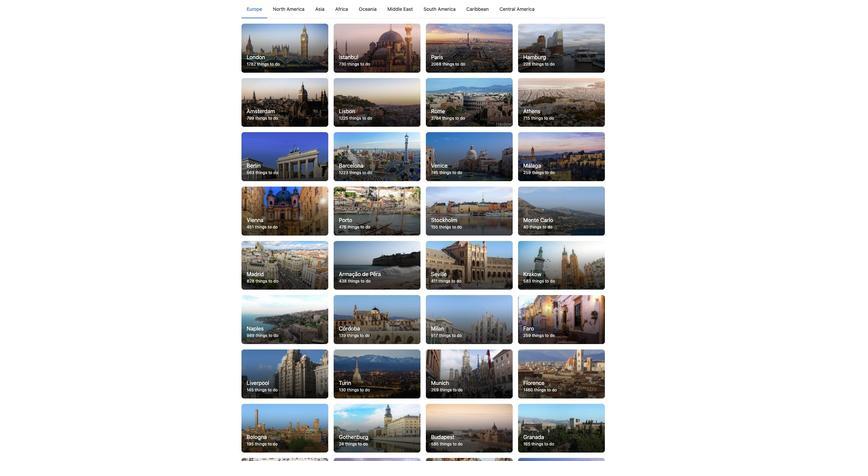 Task type: locate. For each thing, give the bounding box(es) containing it.
things down milan
[[439, 333, 451, 338]]

granada image
[[518, 404, 605, 453]]

africa button
[[330, 0, 354, 18]]

south america button
[[419, 0, 461, 18]]

berlin image
[[241, 132, 328, 181]]

munich
[[431, 380, 449, 386]]

pêra
[[370, 271, 381, 277]]

gothenburg image
[[334, 404, 421, 453]]

milan image
[[426, 295, 513, 344]]

do inside vienna 451 things to do
[[273, 224, 278, 229]]

do inside athens 715 things to do
[[550, 116, 554, 121]]

do for budapest
[[458, 441, 463, 447]]

milan
[[431, 325, 444, 332]]

to inside bologna 195 things to do
[[268, 441, 272, 447]]

do for porto
[[366, 224, 371, 229]]

prague image
[[334, 458, 421, 461]]

things for madrid
[[256, 279, 268, 284]]

central america button
[[495, 0, 540, 18]]

24
[[339, 441, 344, 447]]

1225
[[339, 116, 348, 121]]

granada
[[524, 434, 545, 440]]

1 259 from the top
[[524, 170, 531, 175]]

139
[[339, 333, 346, 338]]

south
[[424, 6, 437, 12]]

745
[[431, 170, 439, 175]]

to inside the istanbul 730 things to do
[[361, 61, 364, 67]]

amsterdam 799 things to do
[[247, 108, 278, 121]]

berlin
[[247, 163, 261, 169]]

stockholm
[[431, 217, 457, 223]]

things down lisbon
[[350, 116, 361, 121]]

budapest
[[431, 434, 455, 440]]

do inside hamburg 228 things to do
[[550, 61, 555, 67]]

to inside gothenburg 24 things to do
[[358, 441, 362, 447]]

things inside turin 130 things to do
[[347, 387, 359, 392]]

madrid 828 things to do
[[247, 271, 279, 284]]

things inside the istanbul 730 things to do
[[348, 61, 359, 67]]

1223
[[339, 170, 349, 175]]

athens image
[[518, 78, 605, 127]]

things inside madrid 828 things to do
[[256, 279, 268, 284]]

do for córdoba
[[365, 333, 370, 338]]

to inside seville 411 things to do
[[452, 279, 456, 284]]

lisbon
[[339, 108, 355, 114]]

america inside central america button
[[517, 6, 535, 12]]

do inside bologna 195 things to do
[[273, 441, 278, 447]]

seville 411 things to do
[[431, 271, 462, 284]]

things down faro at the right bottom
[[532, 333, 544, 338]]

to for hamburg
[[545, 61, 549, 67]]

to for gothenburg
[[358, 441, 362, 447]]

to inside budapest 585 things to do
[[453, 441, 457, 447]]

things inside athens 715 things to do
[[532, 116, 543, 121]]

things down berlin
[[256, 170, 268, 175]]

bologna 195 things to do
[[247, 434, 278, 447]]

africa
[[336, 6, 348, 12]]

america for north america
[[287, 6, 305, 12]]

oceania
[[359, 6, 377, 12]]

to inside turin 130 things to do
[[360, 387, 364, 392]]

do inside madrid 828 things to do
[[274, 279, 279, 284]]

things inside faro 259 things to do
[[532, 333, 544, 338]]

monte
[[524, 217, 539, 223]]

munich image
[[426, 349, 513, 398]]

oceania button
[[354, 0, 382, 18]]

things inside amsterdam 799 things to do
[[255, 116, 267, 121]]

caribbean
[[467, 6, 489, 12]]

to inside "munich 269 things to do"
[[453, 387, 457, 392]]

rome image
[[426, 78, 513, 127]]

to for barcelona
[[363, 170, 366, 175]]

2 horizontal spatial america
[[517, 6, 535, 12]]

to inside barcelona 1223 things to do
[[363, 170, 366, 175]]

things down 'porto'
[[348, 224, 360, 229]]

do inside berlin 563 things to do
[[274, 170, 279, 175]]

things inside monte carlo 40 things to do
[[530, 224, 542, 229]]

things down the athens
[[532, 116, 543, 121]]

things down london
[[257, 61, 269, 67]]

989
[[247, 333, 255, 338]]

to inside the krakow 583 things to do
[[545, 279, 549, 284]]

to inside vienna 451 things to do
[[268, 224, 272, 229]]

to for córdoba
[[360, 333, 364, 338]]

do for amsterdam
[[273, 116, 278, 121]]

do inside venice 745 things to do
[[458, 170, 463, 175]]

things down "granada"
[[532, 441, 544, 447]]

things down liverpool
[[255, 387, 267, 392]]

do for lisbon
[[368, 116, 372, 121]]

bologna
[[247, 434, 267, 440]]

america right central
[[517, 6, 535, 12]]

to for vienna
[[268, 224, 272, 229]]

things down the florence
[[534, 387, 546, 392]]

america for south america
[[438, 6, 456, 12]]

things down monte on the top
[[530, 224, 542, 229]]

to inside málaga 259 things to do
[[545, 170, 549, 175]]

to inside venice 745 things to do
[[453, 170, 457, 175]]

do for vienna
[[273, 224, 278, 229]]

do inside faro 259 things to do
[[550, 333, 555, 338]]

155
[[431, 224, 438, 229]]

things down málaga
[[532, 170, 544, 175]]

america right south
[[438, 6, 456, 12]]

things for london
[[257, 61, 269, 67]]

naples 989 things to do
[[247, 325, 279, 338]]

259 inside faro 259 things to do
[[524, 333, 531, 338]]

do inside liverpool 145 things to do
[[273, 387, 278, 392]]

things for stockholm
[[439, 224, 451, 229]]

things inside armação de pêra 438 things to do
[[348, 279, 360, 284]]

do inside "milan 517 things to do"
[[457, 333, 462, 338]]

things inside córdoba 139 things to do
[[347, 333, 359, 338]]

monte carlo image
[[518, 187, 605, 235]]

things down amsterdam
[[255, 116, 267, 121]]

do inside gothenburg 24 things to do
[[363, 441, 368, 447]]

turin image
[[334, 349, 421, 398]]

do for krakow
[[550, 279, 555, 284]]

40
[[524, 224, 529, 229]]

things down 'barcelona' on the top
[[350, 170, 361, 175]]

do inside the "lisbon 1225 things to do"
[[368, 116, 372, 121]]

145
[[247, 387, 254, 392]]

things
[[257, 61, 269, 67], [348, 61, 359, 67], [443, 61, 455, 67], [532, 61, 544, 67], [255, 116, 267, 121], [350, 116, 361, 121], [443, 116, 454, 121], [532, 116, 543, 121], [256, 170, 268, 175], [350, 170, 361, 175], [440, 170, 452, 175], [532, 170, 544, 175], [255, 224, 267, 229], [348, 224, 360, 229], [439, 224, 451, 229], [530, 224, 542, 229], [256, 279, 268, 284], [348, 279, 360, 284], [439, 279, 451, 284], [533, 279, 544, 284], [256, 333, 268, 338], [347, 333, 359, 338], [439, 333, 451, 338], [532, 333, 544, 338], [255, 387, 267, 392], [347, 387, 359, 392], [440, 387, 452, 392], [534, 387, 546, 392], [255, 441, 267, 447], [345, 441, 357, 447], [440, 441, 452, 447], [532, 441, 544, 447]]

to inside liverpool 145 things to do
[[268, 387, 272, 392]]

things down bologna
[[255, 441, 267, 447]]

things down turin
[[347, 387, 359, 392]]

do for london
[[275, 61, 280, 67]]

things inside the paris 2068 things to do
[[443, 61, 455, 67]]

to inside porto 476 things to do
[[361, 224, 365, 229]]

1460
[[524, 387, 533, 392]]

things for porto
[[348, 224, 360, 229]]

do inside turin 130 things to do
[[365, 387, 370, 392]]

things inside budapest 585 things to do
[[440, 441, 452, 447]]

america
[[287, 6, 305, 12], [438, 6, 456, 12], [517, 6, 535, 12]]

things inside the london 1782 things to do
[[257, 61, 269, 67]]

to inside madrid 828 things to do
[[269, 279, 272, 284]]

north america
[[273, 6, 305, 12]]

things for vienna
[[255, 224, 267, 229]]

middle east button
[[382, 0, 419, 18]]

rome 3784 things to do
[[431, 108, 465, 121]]

central
[[500, 6, 516, 12]]

2068
[[431, 61, 442, 67]]

carlo
[[541, 217, 554, 223]]

to for rome
[[456, 116, 459, 121]]

tab list containing europe
[[241, 0, 605, 19]]

to for florence
[[547, 387, 551, 392]]

faro image
[[518, 295, 605, 344]]

1782
[[247, 61, 256, 67]]

things for málaga
[[532, 170, 544, 175]]

to inside the naples 989 things to do
[[269, 333, 273, 338]]

do inside armação de pêra 438 things to do
[[366, 279, 371, 284]]

165
[[524, 441, 531, 447]]

do inside "munich 269 things to do"
[[458, 387, 463, 392]]

things for florence
[[534, 387, 546, 392]]

things inside the "lisbon 1225 things to do"
[[350, 116, 361, 121]]

things right 3784
[[443, 116, 454, 121]]

things inside seville 411 things to do
[[439, 279, 451, 284]]

828
[[247, 279, 255, 284]]

259 down faro at the right bottom
[[524, 333, 531, 338]]

things for córdoba
[[347, 333, 359, 338]]

to inside the london 1782 things to do
[[270, 61, 274, 67]]

259 down málaga
[[524, 170, 531, 175]]

things down 'hamburg'
[[532, 61, 544, 67]]

things down gothenburg on the bottom left of the page
[[345, 441, 357, 447]]

things down córdoba on the left of the page
[[347, 333, 359, 338]]

to inside faro 259 things to do
[[545, 333, 549, 338]]

things for rome
[[443, 116, 454, 121]]

to for munich
[[453, 387, 457, 392]]

do for madrid
[[274, 279, 279, 284]]

to for málaga
[[545, 170, 549, 175]]

de
[[363, 271, 369, 277]]

things inside barcelona 1223 things to do
[[350, 170, 361, 175]]

things down seville
[[439, 279, 451, 284]]

to inside hamburg 228 things to do
[[545, 61, 549, 67]]

do inside córdoba 139 things to do
[[365, 333, 370, 338]]

do inside the paris 2068 things to do
[[461, 61, 466, 67]]

2 america from the left
[[438, 6, 456, 12]]

to for paris
[[456, 61, 460, 67]]

to inside monte carlo 40 things to do
[[543, 224, 547, 229]]

do inside the naples 989 things to do
[[274, 333, 279, 338]]

things down stockholm
[[439, 224, 451, 229]]

athens
[[524, 108, 541, 114]]

armação
[[339, 271, 361, 277]]

things inside 'florence 1460 things to do'
[[534, 387, 546, 392]]

things for turin
[[347, 387, 359, 392]]

do inside the krakow 583 things to do
[[550, 279, 555, 284]]

naples image
[[241, 295, 328, 344]]

to inside the paris 2068 things to do
[[456, 61, 460, 67]]

things inside "munich 269 things to do"
[[440, 387, 452, 392]]

do for istanbul
[[366, 61, 371, 67]]

things for venice
[[440, 170, 452, 175]]

things inside the krakow 583 things to do
[[533, 279, 544, 284]]

563
[[247, 170, 255, 175]]

things for lisbon
[[350, 116, 361, 121]]

bologna image
[[241, 404, 328, 453]]

córdoba
[[339, 325, 360, 332]]

730
[[339, 61, 347, 67]]

to for liverpool
[[268, 387, 272, 392]]

naples
[[247, 325, 264, 332]]

to inside 'florence 1460 things to do'
[[547, 387, 551, 392]]

to inside the "lisbon 1225 things to do"
[[363, 116, 366, 121]]

0 vertical spatial 259
[[524, 170, 531, 175]]

things inside porto 476 things to do
[[348, 224, 360, 229]]

things inside the naples 989 things to do
[[256, 333, 268, 338]]

porto
[[339, 217, 352, 223]]

america inside the north america button
[[287, 6, 305, 12]]

america inside south america button
[[438, 6, 456, 12]]

to for faro
[[545, 333, 549, 338]]

to inside "granada 165 things to do"
[[545, 441, 549, 447]]

porto 476 things to do
[[339, 217, 371, 229]]

málaga image
[[518, 132, 605, 181]]

vienna image
[[241, 187, 328, 235]]

to inside rome 3784 things to do
[[456, 116, 459, 121]]

south america
[[424, 6, 456, 12]]

do inside stockholm 155 things to do
[[457, 224, 462, 229]]

do inside "granada 165 things to do"
[[550, 441, 555, 447]]

things inside málaga 259 things to do
[[532, 170, 544, 175]]

things down naples
[[256, 333, 268, 338]]

do inside budapest 585 things to do
[[458, 441, 463, 447]]

to inside córdoba 139 things to do
[[360, 333, 364, 338]]

seville image
[[426, 241, 513, 290]]

things down budapest
[[440, 441, 452, 447]]

259
[[524, 170, 531, 175], [524, 333, 531, 338]]

do inside amsterdam 799 things to do
[[273, 116, 278, 121]]

things down "istanbul"
[[348, 61, 359, 67]]

1 america from the left
[[287, 6, 305, 12]]

barcelona image
[[334, 132, 421, 181]]

things inside "milan 517 things to do"
[[439, 333, 451, 338]]

to for london
[[270, 61, 274, 67]]

do
[[275, 61, 280, 67], [366, 61, 371, 67], [461, 61, 466, 67], [550, 61, 555, 67], [273, 116, 278, 121], [368, 116, 372, 121], [461, 116, 465, 121], [550, 116, 554, 121], [274, 170, 279, 175], [368, 170, 372, 175], [458, 170, 463, 175], [550, 170, 555, 175], [273, 224, 278, 229], [366, 224, 371, 229], [457, 224, 462, 229], [548, 224, 553, 229], [274, 279, 279, 284], [366, 279, 371, 284], [457, 279, 462, 284], [550, 279, 555, 284], [274, 333, 279, 338], [365, 333, 370, 338], [457, 333, 462, 338], [550, 333, 555, 338], [273, 387, 278, 392], [365, 387, 370, 392], [458, 387, 463, 392], [552, 387, 557, 392], [273, 441, 278, 447], [363, 441, 368, 447], [458, 441, 463, 447], [550, 441, 555, 447]]

do inside málaga 259 things to do
[[550, 170, 555, 175]]

things down armação
[[348, 279, 360, 284]]

do for stockholm
[[457, 224, 462, 229]]

things for bologna
[[255, 441, 267, 447]]

to inside amsterdam 799 things to do
[[268, 116, 272, 121]]

3 america from the left
[[517, 6, 535, 12]]

things for budapest
[[440, 441, 452, 447]]

things for liverpool
[[255, 387, 267, 392]]

to inside stockholm 155 things to do
[[452, 224, 456, 229]]

things inside liverpool 145 things to do
[[255, 387, 267, 392]]

things inside venice 745 things to do
[[440, 170, 452, 175]]

things down 'madrid'
[[256, 279, 268, 284]]

things down the vienna
[[255, 224, 267, 229]]

things inside vienna 451 things to do
[[255, 224, 267, 229]]

things inside gothenburg 24 things to do
[[345, 441, 357, 447]]

do for naples
[[274, 333, 279, 338]]

do inside the istanbul 730 things to do
[[366, 61, 371, 67]]

things down munich
[[440, 387, 452, 392]]

do for málaga
[[550, 170, 555, 175]]

barcelona
[[339, 163, 364, 169]]

do inside 'florence 1460 things to do'
[[552, 387, 557, 392]]

tab list
[[241, 0, 605, 19]]

715
[[524, 116, 530, 121]]

do inside rome 3784 things to do
[[461, 116, 465, 121]]

asia
[[316, 6, 325, 12]]

to for porto
[[361, 224, 365, 229]]

to inside "milan 517 things to do"
[[452, 333, 456, 338]]

things inside berlin 563 things to do
[[256, 170, 268, 175]]

2 259 from the top
[[524, 333, 531, 338]]

istanbul image
[[334, 24, 421, 73]]

north
[[273, 6, 286, 12]]

do inside the london 1782 things to do
[[275, 61, 280, 67]]

to for stockholm
[[452, 224, 456, 229]]

0 horizontal spatial america
[[287, 6, 305, 12]]

venice 745 things to do
[[431, 163, 463, 175]]

venice image
[[426, 132, 513, 181]]

to for seville
[[452, 279, 456, 284]]

do for granada
[[550, 441, 555, 447]]

things right the 2068
[[443, 61, 455, 67]]

do inside porto 476 things to do
[[366, 224, 371, 229]]

do inside barcelona 1223 things to do
[[368, 170, 372, 175]]

america right north
[[287, 6, 305, 12]]

things inside stockholm 155 things to do
[[439, 224, 451, 229]]

things down krakow
[[533, 279, 544, 284]]

gothenburg 24 things to do
[[339, 434, 369, 447]]

259 inside málaga 259 things to do
[[524, 170, 531, 175]]

florence image
[[518, 349, 605, 398]]

1 horizontal spatial america
[[438, 6, 456, 12]]

things inside bologna 195 things to do
[[255, 441, 267, 447]]

things inside hamburg 228 things to do
[[532, 61, 544, 67]]

1 vertical spatial 259
[[524, 333, 531, 338]]

things inside "granada 165 things to do"
[[532, 441, 544, 447]]

do inside seville 411 things to do
[[457, 279, 462, 284]]

to for madrid
[[269, 279, 272, 284]]

things down venice
[[440, 170, 452, 175]]

things inside rome 3784 things to do
[[443, 116, 454, 121]]

krakow 583 things to do
[[524, 271, 555, 284]]

to inside athens 715 things to do
[[545, 116, 548, 121]]

north america button
[[268, 0, 310, 18]]



Task type: describe. For each thing, give the bounding box(es) containing it.
krakow
[[524, 271, 542, 277]]

do for barcelona
[[368, 170, 372, 175]]

to for lisbon
[[363, 116, 366, 121]]

476
[[339, 224, 347, 229]]

verona image
[[426, 458, 513, 461]]

things for athens
[[532, 116, 543, 121]]

things for naples
[[256, 333, 268, 338]]

málaga
[[524, 163, 541, 169]]

london
[[247, 54, 265, 60]]

do for hamburg
[[550, 61, 555, 67]]

to for granada
[[545, 441, 549, 447]]

turin
[[339, 380, 351, 386]]

venice
[[431, 163, 448, 169]]

do for paris
[[461, 61, 466, 67]]

europe button
[[241, 0, 268, 18]]

to for venice
[[453, 170, 457, 175]]

armação de pêra image
[[334, 241, 421, 290]]

do for munich
[[458, 387, 463, 392]]

things for gothenburg
[[345, 441, 357, 447]]

east
[[404, 6, 413, 12]]

amsterdam image
[[241, 78, 328, 127]]

do for milan
[[457, 333, 462, 338]]

585
[[431, 441, 439, 447]]

things for amsterdam
[[255, 116, 267, 121]]

3784
[[431, 116, 441, 121]]

things for krakow
[[533, 279, 544, 284]]

things for hamburg
[[532, 61, 544, 67]]

ljubljana image
[[518, 458, 605, 461]]

madrid image
[[241, 241, 328, 290]]

things for istanbul
[[348, 61, 359, 67]]

budapest 585 things to do
[[431, 434, 463, 447]]

rome
[[431, 108, 445, 114]]

milan 517 things to do
[[431, 325, 462, 338]]

things for munich
[[440, 387, 452, 392]]

málaga 259 things to do
[[524, 163, 555, 175]]

things for granada
[[532, 441, 544, 447]]

paris 2068 things to do
[[431, 54, 466, 67]]

to for istanbul
[[361, 61, 364, 67]]

things for faro
[[532, 333, 544, 338]]

do for venice
[[458, 170, 463, 175]]

do for bologna
[[273, 441, 278, 447]]

to for krakow
[[545, 279, 549, 284]]

madrid
[[247, 271, 264, 277]]

438
[[339, 279, 347, 284]]

411
[[431, 279, 438, 284]]

vienna
[[247, 217, 264, 223]]

hamburg image
[[518, 24, 605, 73]]

to for athens
[[545, 116, 548, 121]]

athens 715 things to do
[[524, 108, 554, 121]]

paris
[[431, 54, 443, 60]]

to for budapest
[[453, 441, 457, 447]]

do for liverpool
[[273, 387, 278, 392]]

do for gothenburg
[[363, 441, 368, 447]]

799
[[247, 116, 254, 121]]

451
[[247, 224, 254, 229]]

armação de pêra 438 things to do
[[339, 271, 381, 284]]

hamburg 228 things to do
[[524, 54, 555, 67]]

istanbul 730 things to do
[[339, 54, 371, 67]]

krakow image
[[518, 241, 605, 290]]

269
[[431, 387, 439, 392]]

vienna 451 things to do
[[247, 217, 278, 229]]

things for berlin
[[256, 170, 268, 175]]

liverpool image
[[241, 349, 328, 398]]

259 for málaga
[[524, 170, 531, 175]]

caribbean button
[[461, 0, 495, 18]]

things for seville
[[439, 279, 451, 284]]

florence
[[524, 380, 545, 386]]

195
[[247, 441, 254, 447]]

europe
[[247, 6, 262, 12]]

do for seville
[[457, 279, 462, 284]]

porto image
[[334, 187, 421, 235]]

do for faro
[[550, 333, 555, 338]]

istanbul
[[339, 54, 359, 60]]

259 for faro
[[524, 333, 531, 338]]

things for barcelona
[[350, 170, 361, 175]]

things for milan
[[439, 333, 451, 338]]

central america
[[500, 6, 535, 12]]

517
[[431, 333, 438, 338]]

do for rome
[[461, 116, 465, 121]]

do for florence
[[552, 387, 557, 392]]

lisbon image
[[334, 78, 421, 127]]

to for milan
[[452, 333, 456, 338]]

583
[[524, 279, 531, 284]]

to for berlin
[[269, 170, 272, 175]]

america for central america
[[517, 6, 535, 12]]

do for berlin
[[274, 170, 279, 175]]

córdoba 139 things to do
[[339, 325, 370, 338]]

to inside armação de pêra 438 things to do
[[361, 279, 365, 284]]

berlin 563 things to do
[[247, 163, 279, 175]]

do for athens
[[550, 116, 554, 121]]

paris image
[[426, 24, 513, 73]]

middle
[[388, 6, 402, 12]]

to for turin
[[360, 387, 364, 392]]

london image
[[241, 24, 328, 73]]

middle east
[[388, 6, 413, 12]]

gothenburg
[[339, 434, 369, 440]]

lisbon 1225 things to do
[[339, 108, 372, 121]]

stockholm image
[[426, 187, 513, 235]]

seville
[[431, 271, 447, 277]]

to for amsterdam
[[268, 116, 272, 121]]

things for paris
[[443, 61, 455, 67]]

hamburg
[[524, 54, 546, 60]]

turin 130 things to do
[[339, 380, 370, 392]]

marseille image
[[241, 458, 328, 461]]

london 1782 things to do
[[247, 54, 280, 67]]

do for turin
[[365, 387, 370, 392]]

to for naples
[[269, 333, 273, 338]]

stockholm 155 things to do
[[431, 217, 462, 229]]

barcelona 1223 things to do
[[339, 163, 372, 175]]

granada 165 things to do
[[524, 434, 555, 447]]

córdoba image
[[334, 295, 421, 344]]

130
[[339, 387, 346, 392]]

to for bologna
[[268, 441, 272, 447]]

munich 269 things to do
[[431, 380, 463, 392]]

asia button
[[310, 0, 330, 18]]

faro 259 things to do
[[524, 325, 555, 338]]

florence 1460 things to do
[[524, 380, 557, 392]]

budapest image
[[426, 404, 513, 453]]

do inside monte carlo 40 things to do
[[548, 224, 553, 229]]

amsterdam
[[247, 108, 275, 114]]



Task type: vqa. For each thing, say whether or not it's contained in the screenshot.


